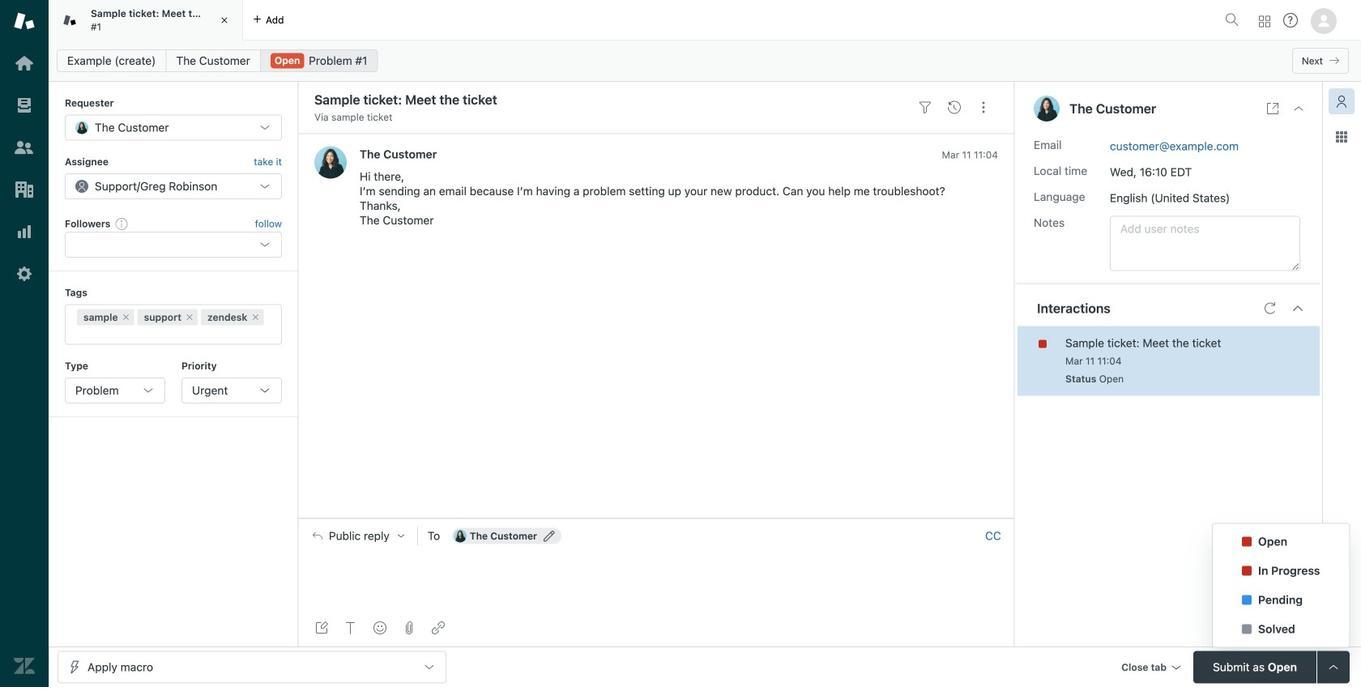 Task type: vqa. For each thing, say whether or not it's contained in the screenshot.
the leftmost THE MAR 11 11:04 text field
yes



Task type: describe. For each thing, give the bounding box(es) containing it.
close image
[[1293, 102, 1305, 115]]

zendesk image
[[14, 656, 35, 677]]

secondary element
[[49, 45, 1361, 77]]

organizations image
[[14, 179, 35, 200]]

ticket actions image
[[977, 101, 990, 114]]

reporting image
[[14, 221, 35, 242]]

add link (cmd k) image
[[432, 622, 445, 635]]

1 vertical spatial mar 11 11:04 text field
[[1066, 355, 1122, 367]]

view more details image
[[1267, 102, 1280, 115]]

get help image
[[1284, 13, 1298, 28]]

hide composer image
[[650, 512, 663, 525]]

main element
[[0, 0, 49, 687]]

customer@example.com image
[[454, 530, 467, 543]]

zendesk support image
[[14, 11, 35, 32]]

zendesk products image
[[1259, 16, 1271, 27]]



Task type: locate. For each thing, give the bounding box(es) containing it.
1 horizontal spatial mar 11 11:04 text field
[[1066, 355, 1122, 367]]

format text image
[[344, 622, 357, 635]]

Mar 11 11:04 text field
[[942, 149, 998, 160], [1066, 355, 1122, 367]]

customers image
[[14, 137, 35, 158]]

draft mode image
[[315, 622, 328, 635]]

displays possible ticket submission types image
[[1327, 661, 1340, 674]]

edit user image
[[544, 530, 555, 542]]

apps image
[[1335, 130, 1348, 143]]

close image
[[216, 12, 233, 28]]

2 remove image from the left
[[251, 312, 260, 322]]

filter image
[[919, 101, 932, 114]]

customer context image
[[1335, 95, 1348, 108]]

tab
[[49, 0, 243, 41]]

remove image
[[121, 312, 131, 322], [251, 312, 260, 322]]

user image
[[1034, 96, 1060, 122]]

0 horizontal spatial mar 11 11:04 text field
[[942, 149, 998, 160]]

Add user notes text field
[[1110, 216, 1301, 271]]

views image
[[14, 95, 35, 116]]

add attachment image
[[403, 622, 416, 635]]

insert emojis image
[[374, 622, 387, 635]]

0 vertical spatial mar 11 11:04 text field
[[942, 149, 998, 160]]

admin image
[[14, 263, 35, 284]]

1 horizontal spatial remove image
[[251, 312, 260, 322]]

avatar image
[[314, 146, 347, 179]]

remove image
[[185, 312, 194, 322]]

tabs tab list
[[49, 0, 1219, 41]]

Subject field
[[311, 90, 908, 109]]

1 remove image from the left
[[121, 312, 131, 322]]

remove image right remove image
[[251, 312, 260, 322]]

remove image left remove image
[[121, 312, 131, 322]]

info on adding followers image
[[115, 217, 128, 230]]

0 horizontal spatial remove image
[[121, 312, 131, 322]]

get started image
[[14, 53, 35, 74]]

events image
[[948, 101, 961, 114]]



